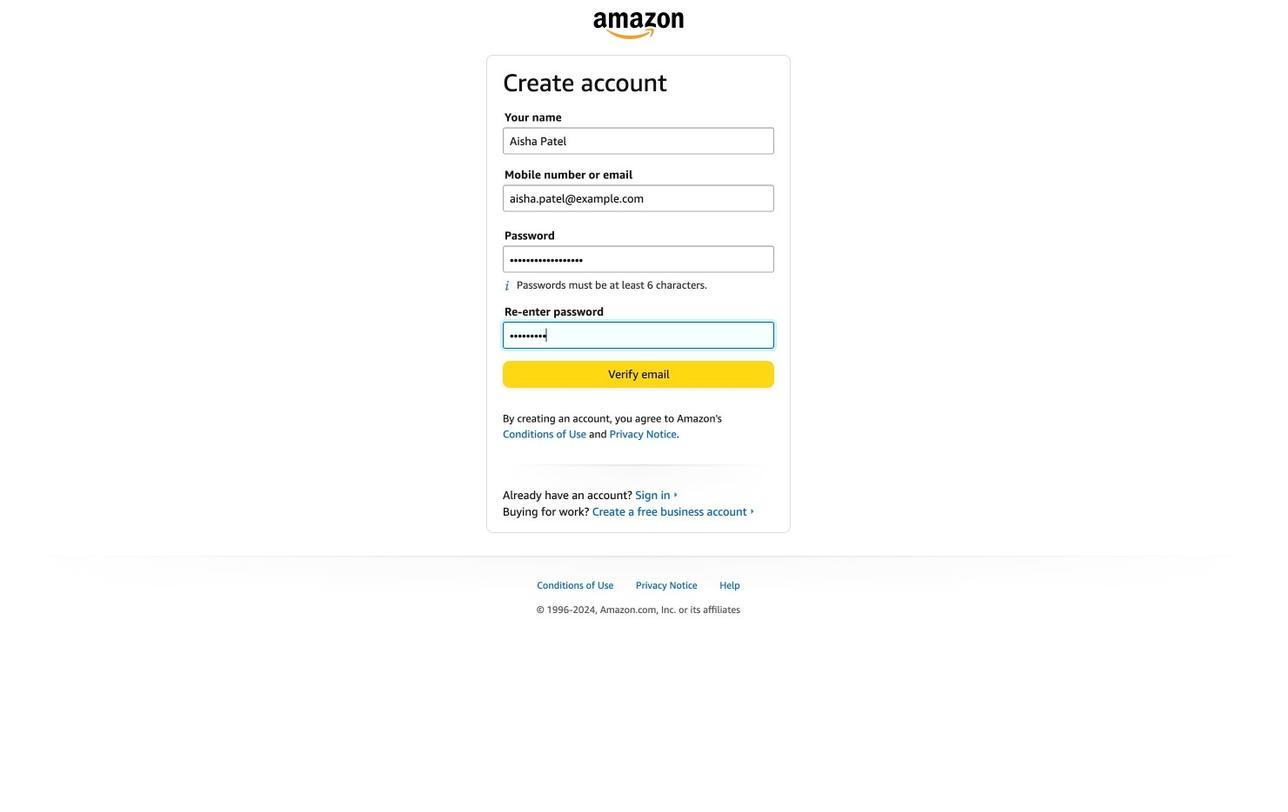 Task type: locate. For each thing, give the bounding box(es) containing it.
alert image
[[505, 280, 517, 291]]

At least 6 characters password field
[[503, 246, 774, 273]]

None submit
[[504, 362, 773, 387]]

None password field
[[503, 322, 774, 349]]

None email field
[[503, 185, 774, 212]]



Task type: describe. For each thing, give the bounding box(es) containing it.
amazon image
[[594, 12, 683, 39]]

First and last name text field
[[503, 128, 774, 154]]



Task type: vqa. For each thing, say whether or not it's contained in the screenshot.
the bottommost Connectivity Wi-Fi, Bluetooth
no



